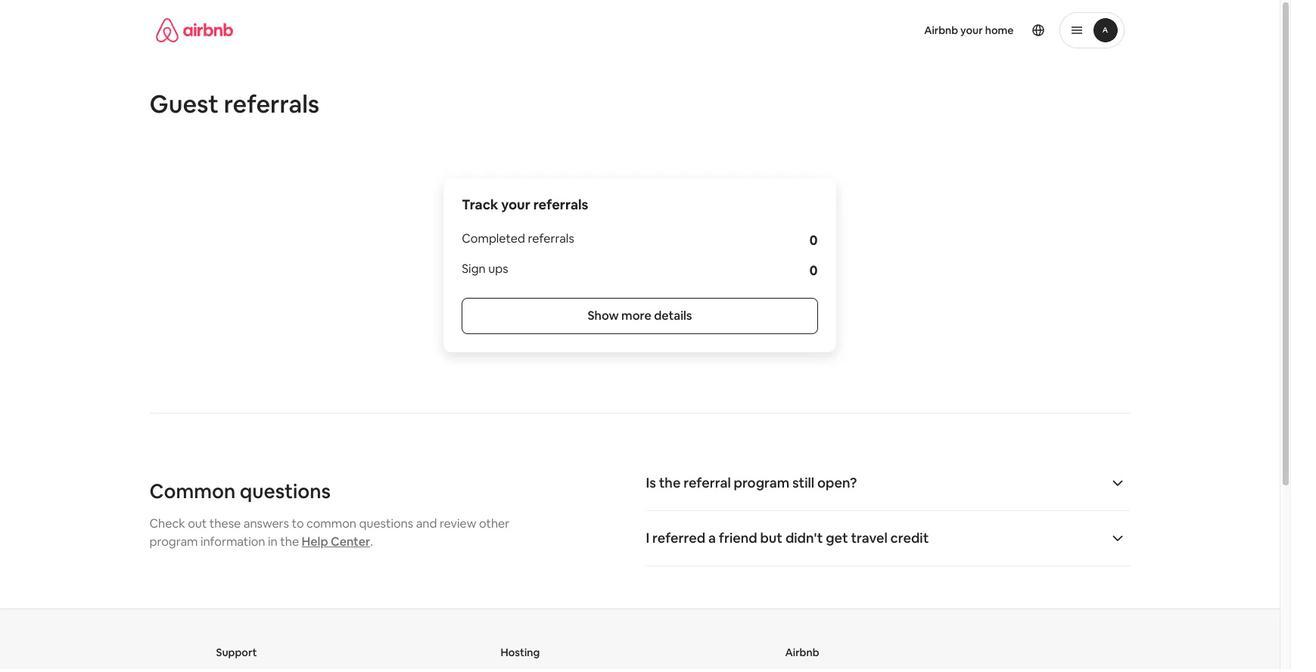 Task type: describe. For each thing, give the bounding box(es) containing it.
program inside the check out these answers to common questions and review other program information in the
[[150, 534, 198, 550]]

home
[[985, 23, 1014, 37]]

sign
[[462, 261, 486, 277]]

profile element
[[658, 0, 1124, 61]]

guest
[[150, 89, 219, 120]]

airbnb your home link
[[915, 14, 1023, 46]]

sign ups
[[462, 261, 508, 277]]

completed referrals
[[462, 231, 574, 247]]

program inside button
[[734, 475, 790, 492]]

show more details button
[[462, 298, 818, 335]]

is the referral program still open? button
[[646, 475, 1131, 493]]

airbnb your home
[[924, 23, 1014, 37]]

didn't
[[786, 530, 823, 547]]

referral
[[684, 475, 731, 492]]

still
[[793, 475, 815, 492]]

i referred a friend but didn't get travel credit
[[646, 530, 929, 547]]

0 horizontal spatial questions
[[240, 479, 331, 505]]

check
[[150, 516, 185, 532]]

referred
[[653, 530, 706, 547]]

center
[[331, 534, 370, 550]]

review
[[440, 516, 476, 532]]

referrals for guest referrals
[[224, 89, 320, 120]]

i referred a friend but didn't get travel credit button
[[646, 530, 1131, 548]]

these
[[210, 516, 241, 532]]

your for airbnb
[[961, 23, 983, 37]]

travel
[[851, 530, 888, 547]]

open?
[[818, 475, 857, 492]]

is the referral program still open?
[[646, 475, 857, 492]]

airbnb for airbnb
[[785, 646, 819, 660]]

information
[[201, 534, 265, 550]]

is
[[646, 475, 656, 492]]

other
[[479, 516, 510, 532]]

questions inside the check out these answers to common questions and review other program information in the
[[359, 516, 413, 532]]

more
[[622, 308, 652, 324]]

common
[[150, 479, 236, 505]]

answers
[[244, 516, 289, 532]]

guest referrals
[[150, 89, 320, 120]]

common
[[307, 516, 356, 532]]

common questions
[[150, 479, 331, 505]]

out
[[188, 516, 207, 532]]



Task type: vqa. For each thing, say whether or not it's contained in the screenshot.
leftmost Privacy
no



Task type: locate. For each thing, give the bounding box(es) containing it.
1 vertical spatial 0
[[810, 262, 818, 279]]

referrals for completed referrals
[[528, 231, 574, 247]]

1 horizontal spatial questions
[[359, 516, 413, 532]]

but
[[760, 530, 783, 547]]

the inside button
[[659, 475, 681, 492]]

1 vertical spatial program
[[150, 534, 198, 550]]

details
[[654, 308, 692, 324]]

.
[[370, 534, 373, 550]]

0 for sign ups
[[810, 262, 818, 279]]

0 vertical spatial referrals
[[224, 89, 320, 120]]

0 vertical spatial the
[[659, 475, 681, 492]]

airbnb inside airbnb your home 'link'
[[924, 23, 958, 37]]

track your referrals
[[462, 196, 588, 213]]

your
[[961, 23, 983, 37], [501, 196, 531, 213]]

program down check
[[150, 534, 198, 550]]

1 horizontal spatial program
[[734, 475, 790, 492]]

1 0 from the top
[[810, 232, 818, 249]]

2 0 from the top
[[810, 262, 818, 279]]

1 horizontal spatial airbnb
[[924, 23, 958, 37]]

0 for completed referrals
[[810, 232, 818, 249]]

0 vertical spatial your
[[961, 23, 983, 37]]

the right is
[[659, 475, 681, 492]]

the
[[659, 475, 681, 492], [280, 534, 299, 550]]

0 horizontal spatial program
[[150, 534, 198, 550]]

your left home at the top right of the page
[[961, 23, 983, 37]]

and
[[416, 516, 437, 532]]

0 vertical spatial 0
[[810, 232, 818, 249]]

questions up to
[[240, 479, 331, 505]]

0 vertical spatial questions
[[240, 479, 331, 505]]

i
[[646, 530, 650, 547]]

1 vertical spatial the
[[280, 534, 299, 550]]

0 horizontal spatial your
[[501, 196, 531, 213]]

help center .
[[302, 534, 373, 550]]

credit
[[891, 530, 929, 547]]

your up the completed referrals
[[501, 196, 531, 213]]

referrals
[[224, 89, 320, 120], [533, 196, 588, 213], [528, 231, 574, 247]]

get
[[826, 530, 848, 547]]

track
[[462, 196, 498, 213]]

airbnb for airbnb your home
[[924, 23, 958, 37]]

0 horizontal spatial the
[[280, 534, 299, 550]]

hosting
[[501, 646, 540, 660]]

program left still
[[734, 475, 790, 492]]

completed
[[462, 231, 525, 247]]

0 vertical spatial airbnb
[[924, 23, 958, 37]]

show more details
[[588, 308, 692, 324]]

1 horizontal spatial your
[[961, 23, 983, 37]]

your inside 'link'
[[961, 23, 983, 37]]

to
[[292, 516, 304, 532]]

in
[[268, 534, 278, 550]]

check out these answers to common questions and review other program information in the
[[150, 516, 510, 550]]

2 vertical spatial referrals
[[528, 231, 574, 247]]

airbnb
[[924, 23, 958, 37], [785, 646, 819, 660]]

program
[[734, 475, 790, 492], [150, 534, 198, 550]]

1 horizontal spatial the
[[659, 475, 681, 492]]

your for track
[[501, 196, 531, 213]]

questions up .
[[359, 516, 413, 532]]

help
[[302, 534, 328, 550]]

a
[[709, 530, 716, 547]]

1 vertical spatial airbnb
[[785, 646, 819, 660]]

0 vertical spatial program
[[734, 475, 790, 492]]

support
[[216, 646, 257, 660]]

0 horizontal spatial airbnb
[[785, 646, 819, 660]]

questions
[[240, 479, 331, 505], [359, 516, 413, 532]]

friend
[[719, 530, 757, 547]]

1 vertical spatial referrals
[[533, 196, 588, 213]]

show
[[588, 308, 619, 324]]

1 vertical spatial questions
[[359, 516, 413, 532]]

1 vertical spatial your
[[501, 196, 531, 213]]

ups
[[488, 261, 508, 277]]

the inside the check out these answers to common questions and review other program information in the
[[280, 534, 299, 550]]

the right in
[[280, 534, 299, 550]]

0
[[810, 232, 818, 249], [810, 262, 818, 279]]

help center link
[[302, 534, 370, 550]]



